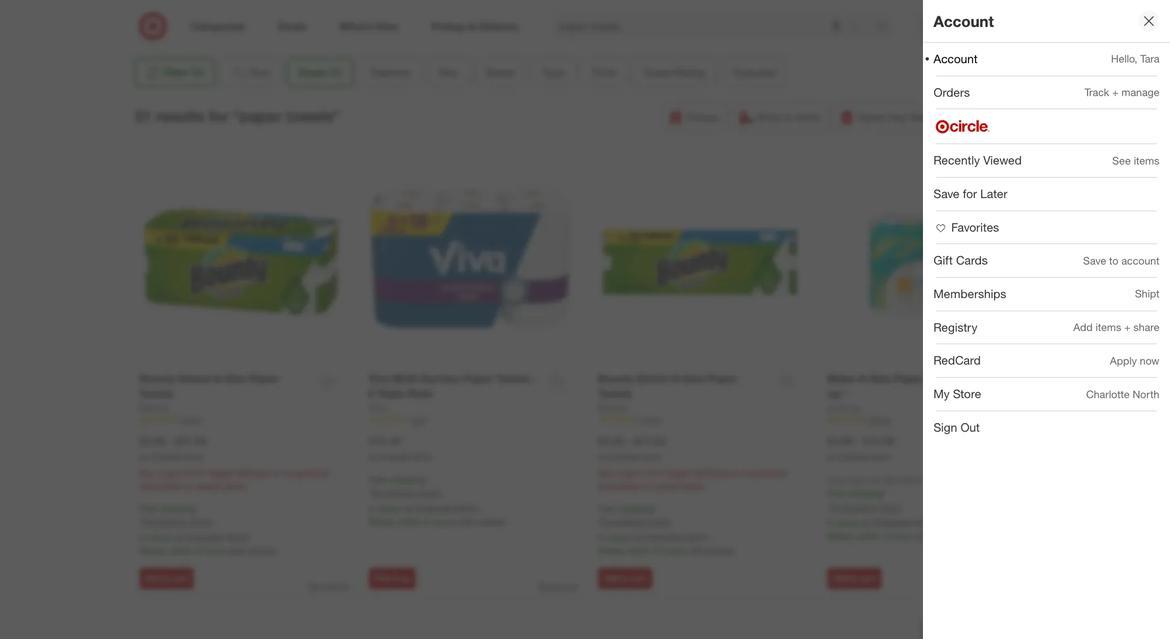 Task type: locate. For each thing, give the bounding box(es) containing it.
14297 link for 2nd bounty link from the left
[[598, 415, 802, 427]]

buy
[[139, 468, 155, 479], [598, 468, 614, 479]]

1 horizontal spatial select
[[655, 481, 679, 492]]

(1) for deals (1)
[[329, 66, 341, 79]]

viva multi-surface paper towels - 6 triple rolls link
[[369, 372, 541, 402]]

1 horizontal spatial household
[[743, 468, 786, 479]]

tara for hi, tara
[[957, 20, 974, 32]]

price button
[[581, 58, 627, 87]]

- inside $4.99 - $15.99 at charlotte north
[[856, 435, 860, 448]]

free inside only ships with $35 orders free shipping * * exclusions apply. in stock at  charlotte north ready within 2 hours with pickup
[[827, 488, 846, 499]]

make-
[[827, 372, 859, 386]]

+ right track
[[1112, 86, 1119, 99]]

1 horizontal spatial buy
[[598, 468, 614, 479]]

ready inside only ships with $35 orders free shipping * * exclusions apply. in stock at  charlotte north ready within 2 hours with pickup
[[827, 531, 854, 542]]

a- inside make-a-size paper towels - up & up™
[[859, 372, 870, 386]]

1 horizontal spatial a
[[640, 468, 645, 479]]

2 $10 from the left
[[648, 468, 662, 479]]

only inside only at ¬
[[928, 403, 947, 414]]

1 horizontal spatial $3.99
[[598, 435, 624, 448]]

2 viva from the top
[[369, 403, 386, 414]]

0 horizontal spatial household
[[285, 468, 328, 479]]

bounty select-a-size paper towels link for second bounty link from the right
[[139, 372, 312, 402]]

share
[[1134, 321, 1160, 334]]

type button
[[531, 58, 575, 87]]

$10 for second bounty link from the right
[[189, 468, 204, 479]]

add for bounty select-a-size paper towels link for 2nd bounty link from the left
[[604, 574, 619, 584]]

1 vertical spatial +
[[1124, 321, 1131, 334]]

only for ¬
[[928, 403, 947, 414]]

a- for second bounty link from the right
[[214, 372, 225, 386]]

0 horizontal spatial 3
[[158, 468, 163, 479]]

14297
[[180, 416, 202, 426], [639, 416, 661, 426]]

1 horizontal spatial 3
[[617, 468, 622, 479]]

only left 'ships' on the bottom right of page
[[827, 476, 843, 485]]

0 horizontal spatial &
[[840, 403, 846, 414]]

$15.49
[[369, 435, 400, 448]]

0 horizontal spatial $3.99
[[139, 435, 165, 448]]

1 horizontal spatial for
[[963, 186, 977, 201]]

3 a- from the left
[[859, 372, 870, 386]]

get
[[166, 468, 179, 479], [624, 468, 638, 479]]

save
[[934, 186, 960, 201], [1083, 254, 1107, 267]]

1 horizontal spatial bounty select-a-size paper towels link
[[598, 372, 771, 402]]

giftcard for second bounty link from the right
[[234, 468, 269, 479]]

4 paper from the left
[[894, 372, 924, 386]]

giftcard for 2nd bounty link from the left
[[693, 468, 728, 479]]

2 3 from the left
[[617, 468, 622, 479]]

features button
[[359, 58, 422, 87]]

charlotte
[[1086, 388, 1130, 401], [148, 453, 181, 462], [378, 453, 410, 462], [607, 453, 640, 462], [836, 453, 869, 462], [414, 504, 452, 515], [873, 518, 911, 529], [185, 533, 223, 544], [644, 533, 682, 544]]

multi-
[[392, 372, 422, 386]]

add to cart button for sponsored
[[139, 569, 194, 590]]

viva for viva
[[369, 403, 386, 414]]

(1) right deals
[[329, 66, 341, 79]]

up right "it" at left
[[400, 574, 410, 584]]

1 horizontal spatial giftcard
[[693, 468, 728, 479]]

select- for second bounty link from the right
[[178, 372, 214, 386]]

memberships
[[934, 287, 1007, 301]]

0 horizontal spatial $3.99 - $27.69 at charlotte north buy 3 get a $10 target giftcard on household essentials on select items
[[139, 435, 328, 492]]

2 select from the left
[[655, 481, 679, 492]]

surface
[[422, 372, 461, 386]]

1 essentials from the left
[[139, 481, 181, 492]]

0 horizontal spatial add to cart button
[[139, 569, 194, 590]]

1 viva from the top
[[369, 372, 389, 386]]

0 horizontal spatial target
[[206, 468, 232, 479]]

(1) for filter (1)
[[192, 66, 204, 79]]

2 get from the left
[[624, 468, 638, 479]]

2 sponsored from the left
[[538, 582, 577, 592]]

sign
[[934, 420, 957, 435]]

1 horizontal spatial tara
[[1141, 52, 1160, 66]]

2 (1) from the left
[[329, 66, 341, 79]]

2 horizontal spatial add to cart
[[833, 574, 876, 584]]

1 vertical spatial account
[[934, 51, 978, 66]]

only
[[928, 403, 947, 414], [827, 476, 843, 485]]

+ left the share
[[1124, 321, 1131, 334]]

target for second bounty link from the right
[[206, 468, 232, 479]]

0 horizontal spatial $27.69
[[175, 435, 207, 448]]

0 horizontal spatial (1)
[[192, 66, 204, 79]]

paper inside viva multi-surface paper towels - 6 triple rolls
[[464, 372, 493, 386]]

juvale countertop paper towel holder for kitchen organization, vertical stainless steel holder for home décor, withtension arm, weighted base, 6x12 in image
[[827, 611, 1031, 640], [827, 611, 1031, 640]]

0 horizontal spatial a-
[[214, 372, 225, 386]]

1 horizontal spatial 14297 link
[[598, 415, 802, 427]]

0 horizontal spatial buy
[[139, 468, 155, 479]]

add items + share
[[1074, 321, 1160, 334]]

1 horizontal spatial add to cart button
[[598, 569, 652, 590]]

in
[[369, 504, 376, 515], [827, 518, 835, 529], [139, 533, 147, 544], [598, 533, 606, 544]]

size button
[[427, 58, 469, 87]]

1 cart from the left
[[172, 574, 188, 584]]

1 $3.99 from the left
[[139, 435, 165, 448]]

hours inside only ships with $35 orders free shipping * * exclusions apply. in stock at  charlotte north ready within 2 hours with pickup
[[891, 531, 914, 542]]

1 vertical spatial save
[[1083, 254, 1107, 267]]

free shipping * * exclusions apply. in stock at  charlotte north ready within 2 hours with pickup for charlotte
[[369, 474, 505, 528]]

2 select- from the left
[[637, 372, 673, 386]]

1 horizontal spatial free shipping * * exclusions apply. in stock at  charlotte north ready within 2 hours with pickup
[[369, 474, 505, 528]]

- for make-a-size paper towels - up & up™ link
[[856, 435, 860, 448]]

up up store
[[971, 372, 983, 386]]

viva down 6
[[369, 403, 386, 414]]

2 a from the left
[[640, 468, 645, 479]]

for
[[209, 107, 229, 125], [963, 186, 977, 201]]

2 bounty select-a-size paper towels link from the left
[[598, 372, 771, 402]]

1 vertical spatial &
[[840, 403, 846, 414]]

only inside only ships with $35 orders free shipping * * exclusions apply. in stock at  charlotte north ready within 2 hours with pickup
[[827, 476, 843, 485]]

1 14297 link from the left
[[139, 415, 343, 427]]

make-a-size paper towels - up & up™ link
[[827, 372, 1000, 402]]

hours
[[432, 517, 455, 528], [891, 531, 914, 542], [203, 546, 226, 557], [661, 546, 685, 557]]

2 $3.99 - $27.69 at charlotte north buy 3 get a $10 target giftcard on household essentials on select items from the left
[[598, 435, 786, 492]]

save left the account
[[1083, 254, 1107, 267]]

1 horizontal spatial essentials
[[598, 481, 639, 492]]

1 14297 from the left
[[180, 416, 202, 426]]

only down my
[[928, 403, 947, 414]]

2 horizontal spatial add to cart button
[[827, 569, 882, 590]]

orders
[[898, 476, 921, 485]]

"paper
[[233, 107, 282, 125]]

exclusions apply. link for charlotte
[[372, 488, 443, 499]]

1 horizontal spatial bounty select-a-size paper towels
[[598, 372, 738, 401]]

*
[[425, 474, 428, 485], [369, 488, 372, 499], [883, 488, 887, 499], [827, 502, 831, 513], [195, 503, 199, 514], [654, 503, 657, 514], [139, 517, 143, 528], [598, 517, 601, 528]]

1 horizontal spatial (1)
[[329, 66, 341, 79]]

1 a from the left
[[182, 468, 186, 479]]

1 bounty link from the left
[[139, 402, 169, 415]]

favorites link
[[923, 211, 1170, 244]]

charlotte inside account dialog
[[1086, 388, 1130, 401]]

1 horizontal spatial bounty link
[[598, 402, 627, 415]]

within
[[398, 517, 422, 528], [856, 531, 880, 542], [168, 546, 192, 557], [627, 546, 651, 557]]

0 horizontal spatial 14297 link
[[139, 415, 343, 427]]

1 select- from the left
[[178, 372, 214, 386]]

out
[[961, 420, 980, 435]]

0 horizontal spatial bounty select-a-size paper towels
[[139, 372, 279, 401]]

1 horizontal spatial sponsored
[[538, 582, 577, 592]]

2 14297 from the left
[[639, 416, 661, 426]]

orders
[[934, 85, 970, 99]]

cart
[[172, 574, 188, 584], [631, 574, 646, 584], [860, 574, 876, 584]]

1 target from the left
[[206, 468, 232, 479]]

1 account from the top
[[934, 12, 994, 30]]

- inside make-a-size paper towels - up & up™
[[964, 372, 968, 386]]

3 cart from the left
[[860, 574, 876, 584]]

0 horizontal spatial +
[[1112, 86, 1119, 99]]

household for sponsored add to cart button
[[285, 468, 328, 479]]

save for later
[[934, 186, 1008, 201]]

$3.99 for 2nd bounty link from the left
[[598, 435, 624, 448]]

for left "later"
[[963, 186, 977, 201]]

results
[[155, 107, 204, 125]]

gift cards
[[934, 253, 988, 268]]

ready
[[369, 517, 395, 528], [827, 531, 854, 542], [139, 546, 166, 557], [598, 546, 624, 557]]

0 horizontal spatial add to cart
[[145, 574, 188, 584]]

$3.99
[[139, 435, 165, 448], [598, 435, 624, 448]]

1 vertical spatial only
[[827, 476, 843, 485]]

hi,
[[944, 20, 955, 32]]

add to cart button for only ships with $35 orders
[[827, 569, 882, 590]]

0 horizontal spatial cart
[[172, 574, 188, 584]]

&
[[986, 372, 994, 386], [840, 403, 846, 414]]

viva up 6
[[369, 372, 389, 386]]

advertisement region
[[190, 0, 981, 31]]

1 get from the left
[[166, 468, 179, 479]]

target
[[206, 468, 232, 479], [665, 468, 690, 479]]

0 horizontal spatial 14297
[[180, 416, 202, 426]]

14297 for second bounty link from the right
[[180, 416, 202, 426]]

only at ¬
[[928, 402, 968, 415]]

1 a- from the left
[[214, 372, 225, 386]]

bounty select-a-size paper towels for 2nd bounty link from the left
[[598, 372, 738, 401]]

save down recently
[[934, 186, 960, 201]]

1 horizontal spatial save
[[1083, 254, 1107, 267]]

viva
[[369, 372, 389, 386], [369, 403, 386, 414]]

shop
[[757, 111, 782, 124]]

(1) right filter
[[192, 66, 204, 79]]

apply.
[[419, 488, 443, 499], [877, 502, 902, 513], [189, 517, 214, 528], [648, 517, 673, 528]]

1 add to cart button from the left
[[139, 569, 194, 590]]

size inside make-a-size paper towels - up & up™
[[870, 372, 891, 386]]

only for with
[[827, 476, 843, 485]]

2 $27.69 from the left
[[634, 435, 665, 448]]

1 horizontal spatial &
[[986, 372, 994, 386]]

0 horizontal spatial bounty select-a-size paper towels link
[[139, 372, 312, 402]]

1 horizontal spatial add to cart
[[604, 574, 646, 584]]

1 horizontal spatial +
[[1124, 321, 1131, 334]]

2 horizontal spatial cart
[[860, 574, 876, 584]]

recently
[[934, 153, 980, 168]]

2 add to cart from the left
[[604, 574, 646, 584]]

pickup
[[477, 517, 505, 528], [936, 531, 964, 542], [248, 546, 276, 557], [707, 546, 734, 557]]

14297 link for second bounty link from the right
[[139, 415, 343, 427]]

0 horizontal spatial only
[[827, 476, 843, 485]]

add inside account dialog
[[1074, 321, 1093, 334]]

1 (1) from the left
[[192, 66, 204, 79]]

2 buy from the left
[[598, 468, 614, 479]]

31
[[134, 107, 151, 125]]

0 horizontal spatial select-
[[178, 372, 214, 386]]

cart for sponsored
[[172, 574, 188, 584]]

0 horizontal spatial $10
[[189, 468, 204, 479]]

1 horizontal spatial target
[[665, 468, 690, 479]]

items
[[1134, 154, 1160, 167], [1096, 321, 1122, 334], [223, 481, 246, 492], [682, 481, 705, 492]]

giftcard
[[234, 468, 269, 479], [693, 468, 728, 479]]

to inside account dialog
[[1109, 254, 1119, 267]]

1 buy from the left
[[139, 468, 155, 479]]

paper
[[249, 372, 279, 386], [464, 372, 493, 386], [708, 372, 738, 386], [894, 372, 924, 386]]

type
[[542, 66, 564, 79]]

0 horizontal spatial save
[[934, 186, 960, 201]]

same day delivery
[[858, 111, 947, 124]]

1 $3.99 - $27.69 at charlotte north buy 3 get a $10 target giftcard on household essentials on select items from the left
[[139, 435, 328, 492]]

north inside account dialog
[[1133, 388, 1160, 401]]

select- for 2nd bounty link from the left
[[637, 372, 673, 386]]

3 add to cart button from the left
[[827, 569, 882, 590]]

stock
[[379, 504, 401, 515], [837, 518, 860, 529], [149, 533, 172, 544], [608, 533, 631, 544]]

account hello, tara element
[[934, 51, 978, 66]]

0 vertical spatial tara
[[957, 20, 974, 32]]

1 horizontal spatial get
[[624, 468, 638, 479]]

brand
[[486, 66, 514, 79]]

2 account from the top
[[934, 51, 978, 66]]

1 sponsored from the left
[[309, 582, 348, 592]]

2 $3.99 from the left
[[598, 435, 624, 448]]

a for 2nd bounty link from the left
[[640, 468, 645, 479]]

filter (1)
[[163, 66, 204, 79]]

0 vertical spatial &
[[986, 372, 994, 386]]

at inside the $15.49 at charlotte north
[[369, 453, 375, 462]]

0 horizontal spatial get
[[166, 468, 179, 479]]

bounty select-a-size paper towels image
[[139, 161, 343, 364], [139, 161, 343, 364], [598, 161, 802, 364], [598, 161, 802, 364]]

(1) inside filter (1) button
[[192, 66, 204, 79]]

0 horizontal spatial tara
[[957, 20, 974, 32]]

0 vertical spatial save
[[934, 186, 960, 201]]

up & up
[[827, 403, 859, 414]]

tara inside account dialog
[[1141, 52, 1160, 66]]

get for second bounty link from the right
[[166, 468, 179, 479]]

1 horizontal spatial only
[[928, 403, 947, 414]]

buy for second bounty link from the right
[[139, 468, 155, 479]]

in
[[785, 111, 793, 124]]

1 add to cart from the left
[[145, 574, 188, 584]]

0 horizontal spatial giftcard
[[234, 468, 269, 479]]

0 horizontal spatial for
[[209, 107, 229, 125]]

viva inside viva multi-surface paper towels - 6 triple rolls
[[369, 372, 389, 386]]

charlotte inside $4.99 - $15.99 at charlotte north
[[836, 453, 869, 462]]

towels inside make-a-size paper towels - up & up™
[[927, 372, 961, 386]]

1 select from the left
[[196, 481, 221, 492]]

2 inside only ships with $35 orders free shipping * * exclusions apply. in stock at  charlotte north ready within 2 hours with pickup
[[883, 531, 888, 542]]

1 horizontal spatial 14297
[[639, 416, 661, 426]]

6
[[369, 387, 375, 401]]

1 $27.69 from the left
[[175, 435, 207, 448]]

1 bounty select-a-size paper towels link from the left
[[139, 372, 312, 402]]

make-a-size paper towels - up & up™ image
[[827, 161, 1031, 364], [827, 161, 1031, 364]]

$15.49 at charlotte north
[[369, 435, 433, 462]]

bounty select-a-size paper towels
[[139, 372, 279, 401], [598, 372, 738, 401]]

0 vertical spatial viva
[[369, 372, 389, 386]]

for right results
[[209, 107, 229, 125]]

1 vertical spatial for
[[963, 186, 977, 201]]

shipping
[[390, 474, 425, 485], [848, 488, 883, 499], [160, 503, 195, 514], [619, 503, 654, 514]]

0 horizontal spatial select
[[196, 481, 221, 492]]

1 $10 from the left
[[189, 468, 204, 479]]

1 horizontal spatial a-
[[673, 372, 684, 386]]

& inside up & up link
[[840, 403, 846, 414]]

0 horizontal spatial sponsored
[[309, 582, 348, 592]]

1 horizontal spatial cart
[[631, 574, 646, 584]]

1 vertical spatial tara
[[1141, 52, 1160, 66]]

0 horizontal spatial essentials
[[139, 481, 181, 492]]

sponsored for charlotte
[[538, 582, 577, 592]]

account down hi, tara
[[934, 51, 978, 66]]

0 horizontal spatial bounty link
[[139, 402, 169, 415]]

to
[[1109, 254, 1119, 267], [162, 574, 170, 584], [621, 574, 629, 584], [850, 574, 858, 584]]

2 paper from the left
[[464, 372, 493, 386]]

up inside button
[[400, 574, 410, 584]]

bounty select-a-size paper towels link
[[139, 372, 312, 402], [598, 372, 771, 402]]

0 horizontal spatial a
[[182, 468, 186, 479]]

1 horizontal spatial select-
[[637, 372, 673, 386]]

tara right the hi,
[[957, 20, 974, 32]]

$3.99 for second bounty link from the right
[[139, 435, 165, 448]]

14297 link
[[139, 415, 343, 427], [598, 415, 802, 427]]

3 add to cart from the left
[[833, 574, 876, 584]]

ships
[[846, 476, 864, 485]]

1 bounty select-a-size paper towels from the left
[[139, 372, 279, 401]]

2 giftcard from the left
[[693, 468, 728, 479]]

up
[[971, 372, 983, 386], [827, 403, 838, 414], [849, 403, 859, 414], [400, 574, 410, 584]]

1 3 from the left
[[158, 468, 163, 479]]

0 vertical spatial only
[[928, 403, 947, 414]]

a
[[182, 468, 186, 479], [640, 468, 645, 479]]

3
[[158, 468, 163, 479], [617, 468, 622, 479]]

$15.99
[[863, 435, 895, 448]]

2 a- from the left
[[673, 372, 684, 386]]

bounty link
[[139, 402, 169, 415], [598, 402, 627, 415]]

1 household from the left
[[285, 468, 328, 479]]

1 horizontal spatial $3.99 - $27.69 at charlotte north buy 3 get a $10 target giftcard on household essentials on select items
[[598, 435, 786, 492]]

0 horizontal spatial free shipping * * exclusions apply. in stock at  charlotte north ready within 2 hours with pickup
[[139, 503, 276, 557]]

viva multi-surface paper towels - 6 triple rolls image
[[369, 161, 572, 364], [369, 161, 572, 364]]

1 horizontal spatial $27.69
[[634, 435, 665, 448]]

2 bounty select-a-size paper towels from the left
[[598, 372, 738, 401]]

0 vertical spatial account
[[934, 12, 994, 30]]

2 14297 link from the left
[[598, 415, 802, 427]]

towels
[[496, 372, 530, 386], [927, 372, 961, 386], [139, 387, 173, 401], [598, 387, 632, 401]]

select
[[196, 481, 221, 492], [655, 481, 679, 492]]

tara right hello,
[[1141, 52, 1160, 66]]

account up account hello, tara element
[[934, 12, 994, 30]]

bounty
[[139, 372, 175, 386], [598, 372, 634, 386], [139, 403, 169, 414], [598, 403, 627, 414]]

save for later link
[[923, 178, 1170, 211]]

2 horizontal spatial a-
[[859, 372, 870, 386]]

3 paper from the left
[[708, 372, 738, 386]]

2 essentials from the left
[[598, 481, 639, 492]]

1 vertical spatial viva
[[369, 403, 386, 414]]

search
[[870, 21, 902, 34]]

1 giftcard from the left
[[234, 468, 269, 479]]

1 horizontal spatial $10
[[648, 468, 662, 479]]

bounty select-a-size paper towels link for 2nd bounty link from the left
[[598, 372, 771, 402]]

2 household from the left
[[743, 468, 786, 479]]

2 target from the left
[[665, 468, 690, 479]]

essentials
[[139, 481, 181, 492], [598, 481, 639, 492]]

shipt
[[1135, 288, 1160, 301]]

exclusions apply. link
[[372, 488, 443, 499], [831, 502, 902, 513], [143, 517, 214, 528], [601, 517, 673, 528]]



Task type: describe. For each thing, give the bounding box(es) containing it.
up down up™
[[827, 403, 838, 414]]

14297 for 2nd bounty link from the left
[[639, 416, 661, 426]]

see items
[[1113, 154, 1160, 167]]

cards
[[956, 253, 988, 268]]

24526 link
[[827, 415, 1031, 427]]

now
[[1140, 354, 1160, 368]]

cart for only ships with $35 orders
[[860, 574, 876, 584]]

charlotte north
[[1086, 388, 1160, 401]]

viva link
[[369, 402, 386, 415]]

shipping inside only ships with $35 orders free shipping * * exclusions apply. in stock at  charlotte north ready within 2 hours with pickup
[[848, 488, 883, 499]]

save for save for later
[[934, 186, 960, 201]]

select for second bounty link from the right
[[196, 481, 221, 492]]

to for bounty select-a-size paper towels link for 2nd bounty link from the left
[[621, 574, 629, 584]]

essentials for 2nd bounty link from the left
[[598, 481, 639, 492]]

my store
[[934, 387, 981, 401]]

featured
[[733, 66, 775, 79]]

shipping
[[986, 111, 1027, 124]]

to for bounty select-a-size paper towels link associated with second bounty link from the right
[[162, 574, 170, 584]]

$4.99
[[827, 435, 853, 448]]

pick
[[375, 574, 391, 584]]

$3.99 - $27.69 at charlotte north buy 3 get a $10 target giftcard on household essentials on select items for second bounty link from the right
[[139, 435, 328, 492]]

a- for 2nd bounty link from the left
[[673, 372, 684, 386]]

0 vertical spatial for
[[209, 107, 229, 125]]

sponsored for $27.69
[[309, 582, 348, 592]]

free shipping * * exclusions apply. in stock at  charlotte north ready within 2 hours with pickup for $27.69
[[139, 503, 276, 557]]

target for 2nd bounty link from the left
[[665, 468, 690, 479]]

at inside $4.99 - $15.99 at charlotte north
[[827, 453, 834, 462]]

3 for second bounty link from the right
[[158, 468, 163, 479]]

shipping button
[[961, 103, 1036, 132]]

in inside only ships with $35 orders free shipping * * exclusions apply. in stock at  charlotte north ready within 2 hours with pickup
[[827, 518, 835, 529]]

exclusions inside only ships with $35 orders free shipping * * exclusions apply. in stock at  charlotte north ready within 2 hours with pickup
[[831, 502, 875, 513]]

essentials for second bounty link from the right
[[139, 481, 181, 492]]

1022
[[410, 416, 427, 426]]

later
[[981, 186, 1008, 201]]

towels inside viva multi-surface paper towels - 6 triple rolls
[[496, 372, 530, 386]]

bounty select-a-size paper towels for second bounty link from the right
[[139, 372, 279, 401]]

redcard
[[934, 354, 981, 368]]

0 vertical spatial +
[[1112, 86, 1119, 99]]

exclusions apply. link for $27.69
[[143, 517, 214, 528]]

$3.99 - $27.69 at charlotte north buy 3 get a $10 target giftcard on household essentials on select items for 2nd bounty link from the left
[[598, 435, 786, 492]]

viewed
[[983, 153, 1022, 168]]

view favorites element
[[934, 220, 999, 234]]

size inside button
[[438, 66, 458, 79]]

same day delivery button
[[834, 103, 956, 132]]

up inside make-a-size paper towels - up & up™
[[971, 372, 983, 386]]

at inside only ships with $35 orders free shipping * * exclusions apply. in stock at  charlotte north ready within 2 hours with pickup
[[863, 518, 870, 529]]

account dialog
[[923, 0, 1170, 640]]

at inside only at ¬
[[949, 403, 957, 414]]

rolls
[[408, 387, 433, 401]]

north inside $4.99 - $15.99 at charlotte north
[[871, 453, 891, 462]]

pick it up
[[375, 574, 410, 584]]

2 add to cart button from the left
[[598, 569, 652, 590]]

¬
[[960, 402, 968, 415]]

search button
[[870, 12, 902, 43]]

track + manage
[[1085, 86, 1160, 99]]

within inside only ships with $35 orders free shipping * * exclusions apply. in stock at  charlotte north ready within 2 hours with pickup
[[856, 531, 880, 542]]

31 results for "paper towels"
[[134, 107, 340, 125]]

featured button
[[722, 58, 786, 87]]

to for make-a-size paper towels - up & up™ link
[[850, 574, 858, 584]]

& inside make-a-size paper towels - up & up™
[[986, 372, 994, 386]]

my
[[934, 387, 950, 401]]

add to cart for sponsored
[[145, 574, 188, 584]]

hello,
[[1111, 52, 1138, 66]]

paper inside make-a-size paper towels - up & up™
[[894, 372, 924, 386]]

- inside viva multi-surface paper towels - 6 triple rolls
[[533, 372, 537, 386]]

2 cart from the left
[[631, 574, 646, 584]]

hi, tara
[[944, 20, 974, 32]]

$27.69 for 2nd bounty link from the left
[[634, 435, 665, 448]]

features
[[370, 66, 410, 79]]

get for 2nd bounty link from the left
[[624, 468, 638, 479]]

registry
[[934, 320, 978, 335]]

store
[[953, 387, 981, 401]]

buy for 2nd bounty link from the left
[[598, 468, 614, 479]]

pickup button
[[662, 103, 727, 132]]

guest
[[644, 66, 672, 79]]

filter (1) button
[[134, 58, 214, 87]]

sort
[[249, 66, 270, 79]]

$4.99 - $15.99 at charlotte north
[[827, 435, 895, 462]]

apply
[[1110, 354, 1137, 368]]

price
[[592, 66, 616, 79]]

brand button
[[474, 58, 525, 87]]

shop in store button
[[733, 103, 828, 132]]

add for make-a-size paper towels - up & up™ link
[[833, 574, 848, 584]]

household for second add to cart button from the left
[[743, 468, 786, 479]]

only ships with $35 orders free shipping * * exclusions apply. in stock at  charlotte north ready within 2 hours with pickup
[[827, 476, 964, 542]]

deals
[[298, 66, 326, 79]]

it
[[393, 574, 398, 584]]

same
[[858, 111, 885, 124]]

for inside save for later link
[[963, 186, 977, 201]]

select for 2nd bounty link from the left
[[655, 481, 679, 492]]

sort button
[[220, 58, 281, 87]]

save for save to account
[[1083, 254, 1107, 267]]

store
[[796, 111, 820, 124]]

pickup inside only ships with $35 orders free shipping * * exclusions apply. in stock at  charlotte north ready within 2 hours with pickup
[[936, 531, 964, 542]]

What can we help you find? suggestions appear below search field
[[552, 12, 880, 41]]

stock inside only ships with $35 orders free shipping * * exclusions apply. in stock at  charlotte north ready within 2 hours with pickup
[[837, 518, 860, 529]]

a for second bounty link from the right
[[182, 468, 186, 479]]

north inside only ships with $35 orders free shipping * * exclusions apply. in stock at  charlotte north ready within 2 hours with pickup
[[914, 518, 937, 529]]

$35
[[883, 476, 896, 485]]

pickup
[[687, 111, 719, 124]]

rating
[[675, 66, 705, 79]]

$27.69 for second bounty link from the right
[[175, 435, 207, 448]]

filter
[[163, 66, 189, 79]]

up down make-
[[849, 403, 859, 414]]

charlotte inside only ships with $35 orders free shipping * * exclusions apply. in stock at  charlotte north ready within 2 hours with pickup
[[873, 518, 911, 529]]

track
[[1085, 86, 1110, 99]]

day
[[888, 111, 906, 124]]

account
[[1122, 254, 1160, 267]]

- for bounty select-a-size paper towels link associated with second bounty link from the right
[[168, 435, 172, 448]]

apply now
[[1110, 354, 1160, 368]]

2 bounty link from the left
[[598, 402, 627, 415]]

manage
[[1122, 86, 1160, 99]]

- for bounty select-a-size paper towels link for 2nd bounty link from the left
[[627, 435, 631, 448]]

exclusions apply. link for $15.99
[[831, 502, 902, 513]]

$10 for 2nd bounty link from the left
[[648, 468, 662, 479]]

viva for viva multi-surface paper towels - 6 triple rolls
[[369, 372, 389, 386]]

gift
[[934, 253, 953, 268]]

recently viewed
[[934, 153, 1022, 168]]

24526
[[868, 416, 890, 426]]

2 horizontal spatial free shipping * * exclusions apply. in stock at  charlotte north ready within 2 hours with pickup
[[598, 503, 734, 557]]

see
[[1113, 154, 1131, 167]]

add for bounty select-a-size paper towels link associated with second bounty link from the right
[[145, 574, 160, 584]]

triple
[[377, 387, 405, 401]]

sign out
[[934, 420, 980, 435]]

favorites
[[952, 220, 999, 234]]

viva multi-surface paper towels - 6 triple rolls
[[369, 372, 537, 401]]

hello, tara
[[1111, 52, 1160, 66]]

charlotte inside the $15.49 at charlotte north
[[378, 453, 410, 462]]

apply. inside only ships with $35 orders free shipping * * exclusions apply. in stock at  charlotte north ready within 2 hours with pickup
[[877, 502, 902, 513]]

save to account
[[1083, 254, 1160, 267]]

1 paper from the left
[[249, 372, 279, 386]]

3 for 2nd bounty link from the left
[[617, 468, 622, 479]]

north inside the $15.49 at charlotte north
[[412, 453, 433, 462]]

guest rating button
[[632, 58, 716, 87]]

tara for hello, tara
[[1141, 52, 1160, 66]]

up™
[[827, 387, 846, 401]]

up & up link
[[827, 402, 925, 415]]

add to cart for only ships with $35 orders
[[833, 574, 876, 584]]

pick it up button
[[369, 569, 416, 590]]

make-a-size paper towels - up & up™
[[827, 372, 994, 401]]



Task type: vqa. For each thing, say whether or not it's contained in the screenshot.


